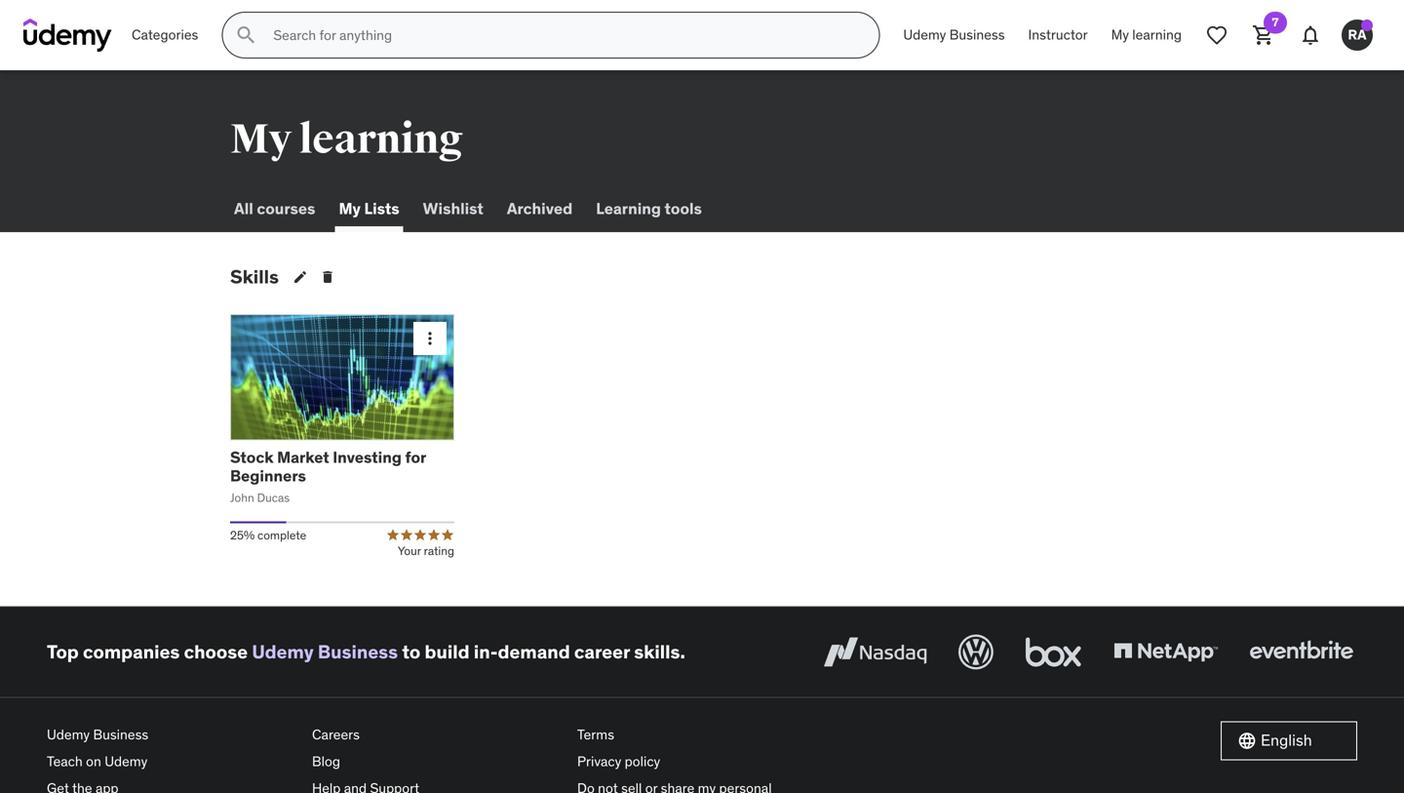 Task type: vqa. For each thing, say whether or not it's contained in the screenshot.
build
yes



Task type: locate. For each thing, give the bounding box(es) containing it.
2 horizontal spatial business
[[950, 26, 1005, 44]]

small image
[[1238, 731, 1257, 751]]

complete
[[258, 528, 307, 543]]

all courses
[[234, 198, 316, 218]]

my learning
[[1112, 26, 1182, 44], [230, 114, 463, 165]]

1 vertical spatial business
[[318, 640, 398, 663]]

my
[[1112, 26, 1130, 44], [230, 114, 292, 165], [339, 198, 361, 218]]

my for my lists link
[[339, 198, 361, 218]]

my right instructor
[[1112, 26, 1130, 44]]

careers
[[312, 726, 360, 743]]

terms
[[578, 726, 615, 743]]

business
[[950, 26, 1005, 44], [318, 640, 398, 663], [93, 726, 149, 743]]

1 vertical spatial learning
[[299, 114, 463, 165]]

course options image
[[420, 329, 440, 348]]

skills.
[[634, 640, 686, 663]]

investing
[[333, 447, 402, 467]]

eventbrite image
[[1246, 631, 1358, 673]]

business inside udemy business teach on udemy
[[93, 726, 149, 743]]

learning left wishlist image
[[1133, 26, 1182, 44]]

companies
[[83, 640, 180, 663]]

all courses link
[[230, 185, 319, 232]]

learning tools
[[596, 198, 702, 218]]

your rating
[[398, 543, 455, 559]]

business for udemy business
[[950, 26, 1005, 44]]

business for udemy business teach on udemy
[[93, 726, 149, 743]]

all
[[234, 198, 253, 218]]

1 horizontal spatial my
[[339, 198, 361, 218]]

0 vertical spatial learning
[[1133, 26, 1182, 44]]

privacy policy link
[[578, 748, 827, 775]]

nasdaq image
[[819, 631, 932, 673]]

categories button
[[120, 12, 210, 59]]

learning
[[1133, 26, 1182, 44], [299, 114, 463, 165]]

udemy business
[[904, 26, 1005, 44]]

archived link
[[503, 185, 577, 232]]

1 vertical spatial udemy business link
[[252, 640, 398, 663]]

business left to
[[318, 640, 398, 663]]

choose
[[184, 640, 248, 663]]

terms privacy policy
[[578, 726, 661, 770]]

0 horizontal spatial business
[[93, 726, 149, 743]]

0 vertical spatial business
[[950, 26, 1005, 44]]

privacy
[[578, 753, 622, 770]]

ducas
[[257, 490, 290, 505]]

build
[[425, 640, 470, 663]]

2 horizontal spatial my
[[1112, 26, 1130, 44]]

7
[[1273, 15, 1279, 30]]

my learning up my lists
[[230, 114, 463, 165]]

demand
[[498, 640, 570, 663]]

my up all courses
[[230, 114, 292, 165]]

1 vertical spatial my learning
[[230, 114, 463, 165]]

my left lists
[[339, 198, 361, 218]]

2 vertical spatial my
[[339, 198, 361, 218]]

for
[[405, 447, 426, 467]]

submit search image
[[234, 23, 258, 47]]

shopping cart with 7 items image
[[1253, 23, 1276, 47]]

1 horizontal spatial learning
[[1133, 26, 1182, 44]]

my learning link
[[1100, 12, 1194, 59]]

udemy business link
[[892, 12, 1017, 59], [252, 640, 398, 663], [47, 721, 297, 748]]

careers blog
[[312, 726, 360, 770]]

2 vertical spatial business
[[93, 726, 149, 743]]

0 vertical spatial my
[[1112, 26, 1130, 44]]

udemy
[[904, 26, 947, 44], [252, 640, 314, 663], [47, 726, 90, 743], [105, 753, 148, 770]]

instructor
[[1029, 26, 1088, 44]]

my learning left wishlist image
[[1112, 26, 1182, 44]]

ra link
[[1335, 12, 1381, 59]]

business left instructor
[[950, 26, 1005, 44]]

0 horizontal spatial my
[[230, 114, 292, 165]]

1 horizontal spatial my learning
[[1112, 26, 1182, 44]]

on
[[86, 753, 101, 770]]

learning tools link
[[592, 185, 706, 232]]

business up on
[[93, 726, 149, 743]]

teach on udemy link
[[47, 748, 297, 775]]

udemy business teach on udemy
[[47, 726, 149, 770]]

0 vertical spatial udemy business link
[[892, 12, 1017, 59]]

learning up lists
[[299, 114, 463, 165]]



Task type: describe. For each thing, give the bounding box(es) containing it.
stock
[[230, 447, 274, 467]]

categories
[[132, 26, 198, 44]]

1 vertical spatial my
[[230, 114, 292, 165]]

volkswagen image
[[955, 631, 998, 673]]

wishlist image
[[1206, 23, 1229, 47]]

careers link
[[312, 721, 562, 748]]

box image
[[1021, 631, 1087, 673]]

tools
[[665, 198, 702, 218]]

notifications image
[[1299, 23, 1323, 47]]

instructor link
[[1017, 12, 1100, 59]]

my lists
[[339, 198, 400, 218]]

stock market investing for beginners john ducas
[[230, 447, 426, 505]]

7 link
[[1241, 12, 1288, 59]]

blog
[[312, 753, 340, 770]]

1 horizontal spatial business
[[318, 640, 398, 663]]

market
[[277, 447, 329, 467]]

terms link
[[578, 721, 827, 748]]

wishlist link
[[419, 185, 488, 232]]

25% complete
[[230, 528, 307, 543]]

0 horizontal spatial learning
[[299, 114, 463, 165]]

udemy image
[[23, 19, 112, 52]]

0 horizontal spatial my learning
[[230, 114, 463, 165]]

netapp image
[[1110, 631, 1222, 673]]

learning
[[596, 198, 661, 218]]

archived
[[507, 198, 573, 218]]

your rating button
[[386, 527, 455, 559]]

Search for anything text field
[[270, 19, 856, 52]]

rating
[[424, 543, 455, 559]]

0 vertical spatial my learning
[[1112, 26, 1182, 44]]

in-
[[474, 640, 498, 663]]

my lists link
[[335, 185, 404, 232]]

beginners
[[230, 466, 306, 486]]

ra
[[1349, 26, 1367, 44]]

edit collection title image
[[293, 269, 308, 285]]

delete collection image
[[320, 269, 336, 285]]

2 vertical spatial udemy business link
[[47, 721, 297, 748]]

wishlist
[[423, 198, 484, 218]]

blog link
[[312, 748, 562, 775]]

lists
[[364, 198, 400, 218]]

courses
[[257, 198, 316, 218]]

your
[[398, 543, 421, 559]]

john
[[230, 490, 254, 505]]

policy
[[625, 753, 661, 770]]

teach
[[47, 753, 83, 770]]

25%
[[230, 528, 255, 543]]

stock market investing for beginners link
[[230, 447, 426, 486]]

english button
[[1221, 721, 1358, 760]]

top companies choose udemy business to build in-demand career skills.
[[47, 640, 686, 663]]

english
[[1261, 730, 1313, 750]]

learning inside my learning link
[[1133, 26, 1182, 44]]

top
[[47, 640, 79, 663]]

career
[[575, 640, 630, 663]]

skills
[[230, 265, 279, 288]]

my for my learning link
[[1112, 26, 1130, 44]]

to
[[402, 640, 421, 663]]

you have alerts image
[[1362, 20, 1374, 31]]



